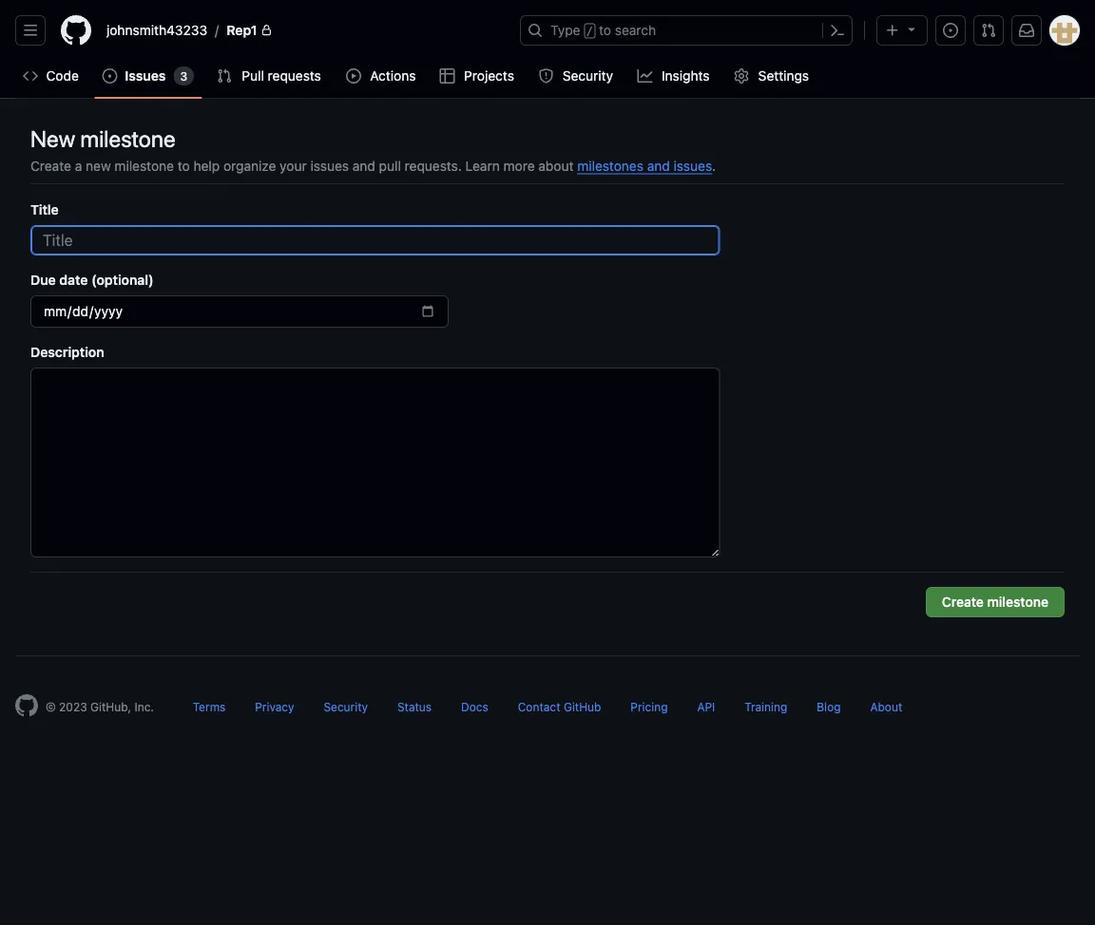 Task type: locate. For each thing, give the bounding box(es) containing it.
command palette image
[[830, 23, 845, 38]]

due date (optional)
[[30, 272, 154, 288]]

issues right 'your'
[[310, 158, 349, 173]]

1 vertical spatial homepage image
[[15, 695, 38, 718]]

/ inside type / to search
[[586, 25, 593, 38]]

terms
[[193, 701, 226, 714]]

to left help at the left top of the page
[[178, 158, 190, 173]]

1 and from the left
[[353, 158, 375, 173]]

type / to search
[[550, 22, 656, 38]]

/ left the rep1
[[215, 22, 219, 38]]

security left status link
[[324, 701, 368, 714]]

security right shield icon
[[563, 68, 613, 84]]

create
[[30, 158, 71, 173], [942, 595, 984, 610]]

git pull request image left pull
[[217, 68, 232, 84]]

1 vertical spatial security
[[324, 701, 368, 714]]

security link
[[531, 62, 622, 90], [324, 701, 368, 714]]

inc.
[[134, 701, 154, 714]]

/ right type
[[586, 25, 593, 38]]

settings
[[758, 68, 809, 84]]

1 horizontal spatial create
[[942, 595, 984, 610]]

training link
[[745, 701, 787, 714]]

0 vertical spatial milestone
[[80, 125, 175, 152]]

johnsmith43233 link
[[99, 15, 215, 46]]

pricing
[[631, 701, 668, 714]]

milestone for create
[[987, 595, 1049, 610]]

create milestone button
[[926, 587, 1065, 618]]

create inside new milestone create a new milestone to help organize your issues and pull requests. learn more about milestones and issues .
[[30, 158, 71, 173]]

pricing link
[[631, 701, 668, 714]]

triangle down image
[[904, 21, 919, 37]]

code
[[46, 68, 79, 84]]

homepage image
[[61, 15, 91, 46], [15, 695, 38, 718]]

pull requests link
[[209, 62, 331, 90]]

organize
[[223, 158, 276, 173]]

homepage image left ©
[[15, 695, 38, 718]]

0 horizontal spatial issues
[[310, 158, 349, 173]]

1 vertical spatial git pull request image
[[217, 68, 232, 84]]

(optional)
[[91, 272, 154, 288]]

0 horizontal spatial and
[[353, 158, 375, 173]]

blog link
[[817, 701, 841, 714]]

0 vertical spatial git pull request image
[[981, 23, 996, 38]]

docs
[[461, 701, 488, 714]]

2 vertical spatial milestone
[[987, 595, 1049, 610]]

status link
[[397, 701, 432, 714]]

1 issues from the left
[[310, 158, 349, 173]]

list containing johnsmith43233 /
[[99, 15, 509, 46]]

homepage image up code
[[61, 15, 91, 46]]

and left pull
[[353, 158, 375, 173]]

graph image
[[637, 68, 653, 84]]

date
[[59, 272, 88, 288]]

actions link
[[338, 62, 425, 90]]

about
[[870, 701, 902, 714]]

insights link
[[630, 62, 719, 90]]

security link down type
[[531, 62, 622, 90]]

1 vertical spatial to
[[178, 158, 190, 173]]

list
[[99, 15, 509, 46]]

/ inside 'johnsmith43233 /'
[[215, 22, 219, 38]]

1 vertical spatial create
[[942, 595, 984, 610]]

requests
[[268, 68, 321, 84]]

issues
[[125, 68, 166, 84]]

git pull request image
[[981, 23, 996, 38], [217, 68, 232, 84]]

security link left status link
[[324, 701, 368, 714]]

0 horizontal spatial git pull request image
[[217, 68, 232, 84]]

0 vertical spatial to
[[599, 22, 611, 38]]

and
[[353, 158, 375, 173], [647, 158, 670, 173]]

footer
[[0, 656, 1095, 765]]

milestones
[[577, 158, 644, 173]]

1 horizontal spatial issues
[[674, 158, 712, 173]]

1 horizontal spatial security link
[[531, 62, 622, 90]]

more
[[503, 158, 535, 173]]

rep1 link
[[219, 15, 280, 46]]

search
[[615, 22, 656, 38]]

0 vertical spatial create
[[30, 158, 71, 173]]

shield image
[[538, 68, 554, 84]]

milestone
[[80, 125, 175, 152], [114, 158, 174, 173], [987, 595, 1049, 610]]

actions
[[370, 68, 416, 84]]

issues right milestones
[[674, 158, 712, 173]]

git pull request image inside the pull requests link
[[217, 68, 232, 84]]

1 horizontal spatial to
[[599, 22, 611, 38]]

0 horizontal spatial create
[[30, 158, 71, 173]]

git pull request image for issue opened icon
[[981, 23, 996, 38]]

create milestone
[[942, 595, 1049, 610]]

contact
[[518, 701, 560, 714]]

1 horizontal spatial homepage image
[[61, 15, 91, 46]]

git pull request image left notifications "icon"
[[981, 23, 996, 38]]

new
[[30, 125, 75, 152]]

2 issues from the left
[[674, 158, 712, 173]]

0 vertical spatial security
[[563, 68, 613, 84]]

to left search on the top right of the page
[[599, 22, 611, 38]]

0 horizontal spatial homepage image
[[15, 695, 38, 718]]

0 horizontal spatial /
[[215, 22, 219, 38]]

rep1
[[226, 22, 257, 38]]

1 horizontal spatial and
[[647, 158, 670, 173]]

training
[[745, 701, 787, 714]]

1 horizontal spatial git pull request image
[[981, 23, 996, 38]]

security
[[563, 68, 613, 84], [324, 701, 368, 714]]

projects link
[[432, 62, 523, 90]]

pull
[[242, 68, 264, 84]]

/
[[215, 22, 219, 38], [586, 25, 593, 38]]

your
[[280, 158, 307, 173]]

issues
[[310, 158, 349, 173], [674, 158, 712, 173]]

due
[[30, 272, 56, 288]]

to
[[599, 22, 611, 38], [178, 158, 190, 173]]

and right milestones
[[647, 158, 670, 173]]

github,
[[90, 701, 131, 714]]

git pull request image for issue opened image
[[217, 68, 232, 84]]

0 horizontal spatial security
[[324, 701, 368, 714]]

learn
[[465, 158, 500, 173]]

0 horizontal spatial security link
[[324, 701, 368, 714]]

0 horizontal spatial to
[[178, 158, 190, 173]]

1 horizontal spatial /
[[586, 25, 593, 38]]

milestone inside button
[[987, 595, 1049, 610]]

contact github
[[518, 701, 601, 714]]



Task type: describe. For each thing, give the bounding box(es) containing it.
1 vertical spatial milestone
[[114, 158, 174, 173]]

a
[[75, 158, 82, 173]]

help
[[193, 158, 220, 173]]

code link
[[15, 62, 87, 90]]

about link
[[870, 701, 902, 714]]

api
[[697, 701, 715, 714]]

code image
[[23, 68, 38, 84]]

gear image
[[734, 68, 749, 84]]

create inside create milestone button
[[942, 595, 984, 610]]

/ for type
[[586, 25, 593, 38]]

1 vertical spatial security link
[[324, 701, 368, 714]]

milestone for new
[[80, 125, 175, 152]]

Title text field
[[30, 225, 720, 256]]

0 vertical spatial homepage image
[[61, 15, 91, 46]]

projects
[[464, 68, 514, 84]]

api link
[[697, 701, 715, 714]]

2 and from the left
[[647, 158, 670, 173]]

lock image
[[261, 25, 272, 36]]

issue opened image
[[102, 68, 117, 84]]

©
[[46, 701, 56, 714]]

contact github link
[[518, 701, 601, 714]]

plus image
[[885, 23, 900, 38]]

table image
[[440, 68, 455, 84]]

github
[[564, 701, 601, 714]]

privacy link
[[255, 701, 294, 714]]

requests.
[[405, 158, 462, 173]]

Description text field
[[30, 368, 720, 558]]

milestones and issues link
[[577, 158, 712, 173]]

status
[[397, 701, 432, 714]]

johnsmith43233 /
[[106, 22, 219, 38]]

description
[[30, 344, 104, 360]]

johnsmith43233
[[106, 22, 207, 38]]

new milestone create a new milestone to help organize your issues and pull requests. learn more about milestones and issues .
[[30, 125, 716, 173]]

insights
[[662, 68, 710, 84]]

pull requests
[[242, 68, 321, 84]]

terms link
[[193, 701, 226, 714]]

play image
[[346, 68, 361, 84]]

new
[[86, 158, 111, 173]]

privacy
[[255, 701, 294, 714]]

© 2023 github, inc.
[[46, 701, 154, 714]]

0 vertical spatial security link
[[531, 62, 622, 90]]

.
[[712, 158, 716, 173]]

to inside new milestone create a new milestone to help organize your issues and pull requests. learn more about milestones and issues .
[[178, 158, 190, 173]]

footer containing © 2023 github, inc.
[[0, 656, 1095, 765]]

blog
[[817, 701, 841, 714]]

type
[[550, 22, 580, 38]]

settings link
[[726, 62, 818, 90]]

title
[[30, 202, 59, 217]]

docs link
[[461, 701, 488, 714]]

about
[[538, 158, 574, 173]]

/ for johnsmith43233
[[215, 22, 219, 38]]

pull
[[379, 158, 401, 173]]

1 horizontal spatial security
[[563, 68, 613, 84]]

2023
[[59, 701, 87, 714]]

issue opened image
[[943, 23, 958, 38]]

Due date (optional) date field
[[30, 296, 449, 328]]

3
[[180, 69, 187, 83]]

notifications image
[[1019, 23, 1034, 38]]



Task type: vqa. For each thing, say whether or not it's contained in the screenshot.
1st wiki
no



